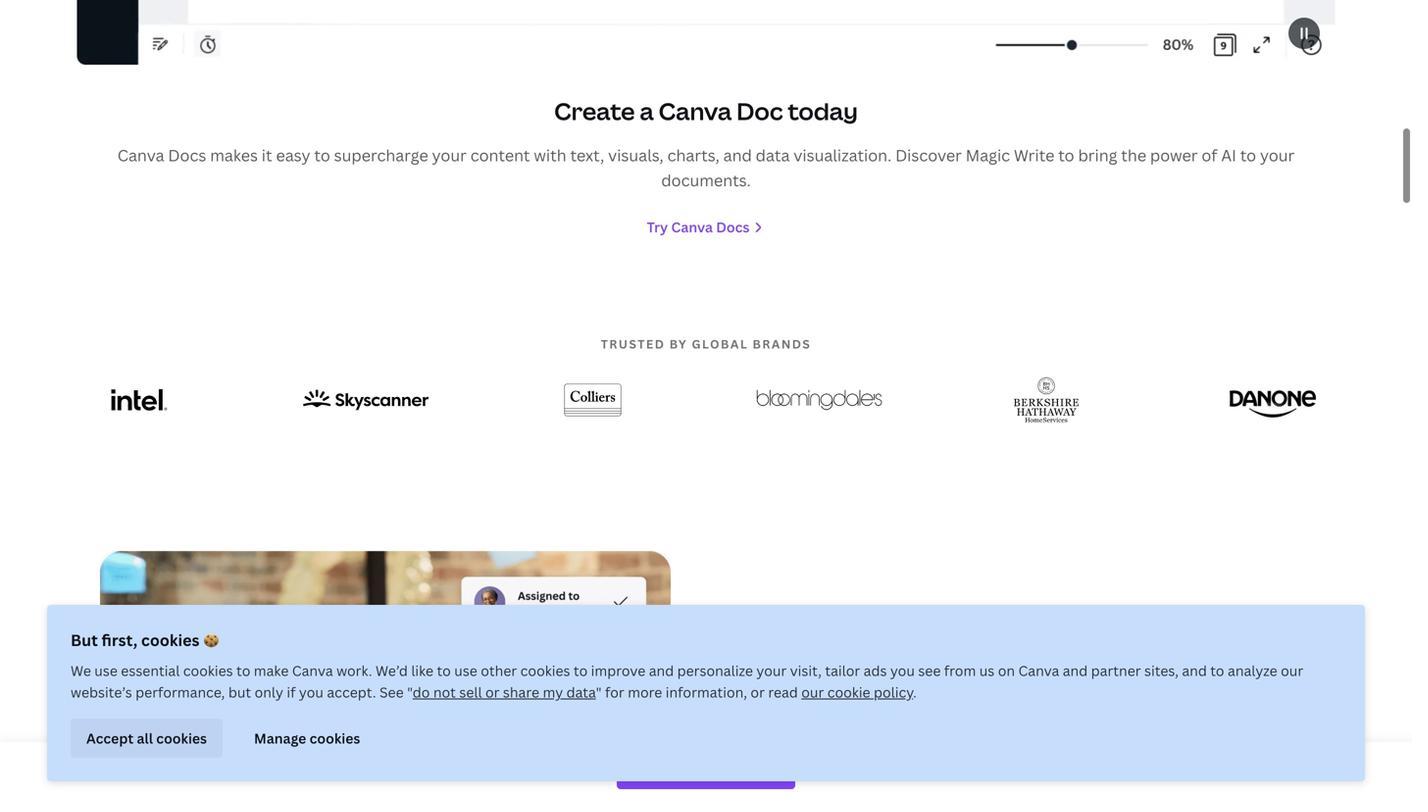 Task type: vqa. For each thing, say whether or not it's contained in the screenshot.
Page 4 -'s page
no



Task type: describe. For each thing, give the bounding box(es) containing it.
like
[[411, 661, 434, 680]]

canva inside try canva docs link
[[671, 218, 713, 236]]

write
[[1014, 145, 1055, 166]]

more
[[628, 683, 662, 702]]

data inside canva docs makes it easy to supercharge your content with text, visuals, charts, and data visualization. discover magic write to bring the power of ai to your documents.
[[756, 145, 790, 166]]

but
[[71, 630, 98, 651]]

text,
[[570, 145, 604, 166]]

brands
[[753, 336, 811, 352]]

content
[[470, 145, 530, 166]]

and right sites,
[[1182, 661, 1207, 680]]

and inside canva docs makes it easy to supercharge your content with text, visuals, charts, and data visualization. discover magic write to bring the power of ai to your documents.
[[723, 145, 752, 166]]

manage
[[254, 729, 306, 748]]

not
[[433, 683, 456, 702]]

.
[[913, 683, 917, 702]]

colliers international image
[[564, 372, 621, 429]]

do
[[413, 683, 430, 702]]

cookies up essential
[[141, 630, 200, 651]]

canva up if
[[292, 661, 333, 680]]

your inside we use essential cookies to make canva work. we'd like to use other cookies to improve and personalize your visit, tailor ads you see from us on canva and partner sites, and to analyze our website's performance, but only if you accept. see "
[[756, 661, 787, 680]]

but
[[228, 683, 251, 702]]

our inside we use essential cookies to make canva work. we'd like to use other cookies to improve and personalize your visit, tailor ads you see from us on canva and partner sites, and to analyze our website's performance, but only if you accept. see "
[[1281, 661, 1304, 680]]

see
[[380, 683, 404, 702]]

to up but
[[236, 661, 250, 680]]

canva docs makes it easy to supercharge your content with text, visuals, charts, and data visualization. discover magic write to bring the power of ai to your documents.
[[117, 145, 1295, 191]]

information,
[[666, 683, 747, 702]]

manage cookies
[[254, 729, 360, 748]]

cookies right all
[[156, 729, 207, 748]]

try canva docs
[[647, 218, 750, 236]]

partner
[[1091, 661, 1141, 680]]

global
[[692, 336, 749, 352]]

ai
[[1221, 145, 1237, 166]]

0 horizontal spatial our
[[801, 683, 824, 702]]

doc
[[737, 95, 783, 127]]

makes
[[210, 145, 258, 166]]

2 use from the left
[[454, 661, 477, 680]]

do not sell or share my data " for more information, or read our cookie policy .
[[413, 683, 917, 702]]

see
[[918, 661, 941, 680]]

cookies down accept.
[[310, 729, 360, 748]]

us
[[979, 661, 995, 680]]

canva inside canva docs makes it easy to supercharge your content with text, visuals, charts, and data visualization. discover magic write to bring the power of ai to your documents.
[[117, 145, 164, 166]]

suite
[[1051, 649, 1165, 713]]

🍪
[[203, 630, 219, 651]]

our inside a complete suite of tools for our
[[985, 710, 1066, 774]]

skyscanner image
[[303, 390, 429, 410]]

to left analyze
[[1210, 661, 1224, 680]]

accept all cookies
[[86, 729, 207, 748]]

to right ai
[[1240, 145, 1256, 166]]

canva right on
[[1018, 661, 1059, 680]]

ads
[[864, 661, 887, 680]]

my
[[543, 683, 563, 702]]

trusted
[[601, 336, 665, 352]]

1 or from the left
[[485, 683, 500, 702]]

but first, cookies 🍪
[[71, 630, 219, 651]]

only
[[255, 683, 283, 702]]

and left partner
[[1063, 661, 1088, 680]]

1 vertical spatial data
[[566, 683, 596, 702]]

for inside a complete suite of tools for our
[[902, 710, 975, 774]]

to right easy
[[314, 145, 330, 166]]

a
[[640, 95, 654, 127]]

today
[[788, 95, 858, 127]]

power
[[1150, 145, 1198, 166]]

create
[[554, 95, 635, 127]]

we use essential cookies to make canva work. we'd like to use other cookies to improve and personalize your visit, tailor ads you see from us on canva and partner sites, and to analyze our website's performance, but only if you accept. see "
[[71, 661, 1304, 702]]

a complete suite of tools for our
[[773, 649, 1226, 774]]

cookie
[[827, 683, 870, 702]]

trusted by global brands
[[601, 336, 811, 352]]

create a canva doc today
[[554, 95, 858, 127]]

discover
[[895, 145, 962, 166]]

bring
[[1078, 145, 1117, 166]]

visuals,
[[608, 145, 664, 166]]

accept
[[86, 729, 134, 748]]

performance,
[[136, 683, 225, 702]]

cookies down 🍪
[[183, 661, 233, 680]]

bloomingdale's image
[[757, 390, 882, 410]]

charts,
[[667, 145, 720, 166]]

all
[[137, 729, 153, 748]]

2 horizontal spatial your
[[1260, 145, 1295, 166]]



Task type: locate. For each thing, give the bounding box(es) containing it.
our right analyze
[[1281, 661, 1304, 680]]

docs left makes
[[168, 145, 206, 166]]

2 vertical spatial our
[[985, 710, 1066, 774]]

if
[[287, 683, 296, 702]]

for
[[605, 683, 624, 702], [902, 710, 975, 774]]

manage cookies button
[[238, 719, 376, 758]]

cookies up my
[[520, 661, 570, 680]]

you right if
[[299, 683, 324, 702]]

to left improve
[[574, 661, 588, 680]]

our
[[1281, 661, 1304, 680], [801, 683, 824, 702], [985, 710, 1066, 774]]

0 horizontal spatial use
[[94, 661, 118, 680]]

make
[[254, 661, 289, 680]]

1 vertical spatial docs
[[716, 218, 750, 236]]

1 horizontal spatial our
[[985, 710, 1066, 774]]

0 horizontal spatial or
[[485, 683, 500, 702]]

canva left makes
[[117, 145, 164, 166]]

by
[[670, 336, 688, 352]]

for down .
[[902, 710, 975, 774]]

analyze
[[1228, 661, 1278, 680]]

first,
[[102, 630, 137, 651]]

your up read
[[756, 661, 787, 680]]

and
[[723, 145, 752, 166], [649, 661, 674, 680], [1063, 661, 1088, 680], [1182, 661, 1207, 680]]

data right my
[[566, 683, 596, 702]]

complete
[[818, 649, 1041, 713]]

canva right try
[[671, 218, 713, 236]]

a
[[773, 649, 808, 713]]

0 horizontal spatial you
[[299, 683, 324, 702]]

or left read
[[751, 683, 765, 702]]

you
[[890, 661, 915, 680], [299, 683, 324, 702]]

intel image
[[111, 389, 167, 411]]

data
[[756, 145, 790, 166], [566, 683, 596, 702]]

" right see
[[407, 683, 413, 702]]

use up sell
[[454, 661, 477, 680]]

the
[[1121, 145, 1146, 166]]

0 horizontal spatial your
[[432, 145, 467, 166]]

0 vertical spatial of
[[1202, 145, 1218, 166]]

1 horizontal spatial or
[[751, 683, 765, 702]]

1 horizontal spatial you
[[890, 661, 915, 680]]

for down improve
[[605, 683, 624, 702]]

you up policy
[[890, 661, 915, 680]]

try canva docs link
[[647, 216, 765, 238]]

work.
[[336, 661, 372, 680]]

of left ai
[[1202, 145, 1218, 166]]

policy
[[874, 683, 913, 702]]

cookies
[[141, 630, 200, 651], [183, 661, 233, 680], [520, 661, 570, 680], [156, 729, 207, 748], [310, 729, 360, 748]]

from
[[944, 661, 976, 680]]

to
[[314, 145, 330, 166], [1058, 145, 1074, 166], [1240, 145, 1256, 166], [236, 661, 250, 680], [437, 661, 451, 680], [574, 661, 588, 680], [1210, 661, 1224, 680]]

essential
[[121, 661, 180, 680]]

1 horizontal spatial for
[[902, 710, 975, 774]]

easy
[[276, 145, 310, 166]]

1 vertical spatial our
[[801, 683, 824, 702]]

1 horizontal spatial your
[[756, 661, 787, 680]]

"
[[407, 683, 413, 702], [596, 683, 602, 702]]

do not sell or share my data link
[[413, 683, 596, 702]]

share
[[503, 683, 539, 702]]

read
[[768, 683, 798, 702]]

it
[[262, 145, 272, 166]]

documents.
[[661, 170, 751, 191]]

0 horizontal spatial for
[[605, 683, 624, 702]]

2 " from the left
[[596, 683, 602, 702]]

0 vertical spatial docs
[[168, 145, 206, 166]]

to left bring at top right
[[1058, 145, 1074, 166]]

tailor
[[825, 661, 860, 680]]

1 vertical spatial for
[[902, 710, 975, 774]]

of left analyze
[[1175, 649, 1226, 713]]

use
[[94, 661, 118, 680], [454, 661, 477, 680]]

1 horizontal spatial docs
[[716, 218, 750, 236]]

0 horizontal spatial data
[[566, 683, 596, 702]]

of
[[1202, 145, 1218, 166], [1175, 649, 1226, 713]]

2 or from the left
[[751, 683, 765, 702]]

our down on
[[985, 710, 1066, 774]]

improve
[[591, 661, 646, 680]]

personalize
[[677, 661, 753, 680]]

visualization.
[[794, 145, 892, 166]]

your
[[432, 145, 467, 166], [1260, 145, 1295, 166], [756, 661, 787, 680]]

sites,
[[1144, 661, 1179, 680]]

of inside a complete suite of tools for our
[[1175, 649, 1226, 713]]

magic
[[966, 145, 1010, 166]]

0 vertical spatial our
[[1281, 661, 1304, 680]]

other
[[481, 661, 517, 680]]

1 use from the left
[[94, 661, 118, 680]]

and up do not sell or share my data " for more information, or read our cookie policy . on the bottom of the page
[[649, 661, 674, 680]]

data down doc
[[756, 145, 790, 166]]

canva up charts,
[[659, 95, 732, 127]]

" down improve
[[596, 683, 602, 702]]

1 vertical spatial of
[[1175, 649, 1226, 713]]

and up documents. in the top of the page
[[723, 145, 752, 166]]

accept all cookies button
[[71, 719, 223, 758]]

your left content
[[432, 145, 467, 166]]

visit,
[[790, 661, 822, 680]]

1 " from the left
[[407, 683, 413, 702]]

docs
[[168, 145, 206, 166], [716, 218, 750, 236]]

on
[[998, 661, 1015, 680]]

we'd
[[376, 661, 408, 680]]

0 vertical spatial data
[[756, 145, 790, 166]]

0 horizontal spatial docs
[[168, 145, 206, 166]]

your right ai
[[1260, 145, 1295, 166]]

or right sell
[[485, 683, 500, 702]]

2 horizontal spatial our
[[1281, 661, 1304, 680]]

to right like
[[437, 661, 451, 680]]

canva
[[659, 95, 732, 127], [117, 145, 164, 166], [671, 218, 713, 236], [292, 661, 333, 680], [1018, 661, 1059, 680]]

0 vertical spatial you
[[890, 661, 915, 680]]

1 horizontal spatial data
[[756, 145, 790, 166]]

supercharge
[[334, 145, 428, 166]]

we
[[71, 661, 91, 680]]

our down visit,
[[801, 683, 824, 702]]

1 horizontal spatial "
[[596, 683, 602, 702]]

with
[[534, 145, 566, 166]]

or
[[485, 683, 500, 702], [751, 683, 765, 702]]

docs down documents. in the top of the page
[[716, 218, 750, 236]]

0 vertical spatial for
[[605, 683, 624, 702]]

1 horizontal spatial use
[[454, 661, 477, 680]]

use up website's
[[94, 661, 118, 680]]

berkshire hathaway image
[[1014, 377, 1079, 423]]

tools
[[773, 710, 892, 774]]

1 vertical spatial you
[[299, 683, 324, 702]]

" inside we use essential cookies to make canva work. we'd like to use other cookies to improve and personalize your visit, tailor ads you see from us on canva and partner sites, and to analyze our website's performance, but only if you accept. see "
[[407, 683, 413, 702]]

sell
[[459, 683, 482, 702]]

docs inside canva docs makes it easy to supercharge your content with text, visuals, charts, and data visualization. discover magic write to bring the power of ai to your documents.
[[168, 145, 206, 166]]

0 horizontal spatial "
[[407, 683, 413, 702]]

accept.
[[327, 683, 376, 702]]

try
[[647, 218, 668, 236]]

of inside canva docs makes it easy to supercharge your content with text, visuals, charts, and data visualization. discover magic write to bring the power of ai to your documents.
[[1202, 145, 1218, 166]]

website's
[[71, 683, 132, 702]]

our cookie policy link
[[801, 683, 913, 702]]

danone image
[[1230, 382, 1316, 418]]



